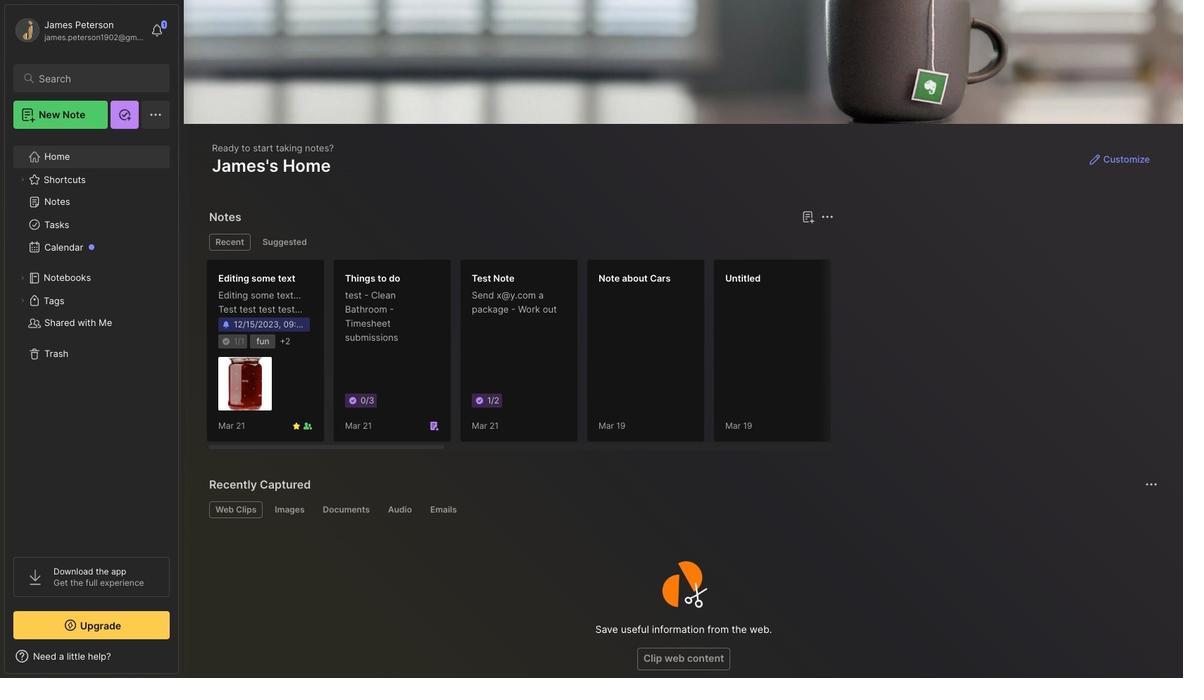 Task type: locate. For each thing, give the bounding box(es) containing it.
Search text field
[[39, 72, 157, 85]]

expand notebooks image
[[18, 274, 27, 283]]

row group
[[206, 259, 1184, 451]]

1 vertical spatial more actions image
[[1143, 476, 1160, 493]]

main element
[[0, 0, 183, 678]]

1 vertical spatial tab list
[[209, 502, 1156, 519]]

1 horizontal spatial more actions image
[[1143, 476, 1160, 493]]

1 horizontal spatial more actions field
[[1142, 475, 1162, 495]]

tab list
[[209, 234, 832, 251], [209, 502, 1156, 519]]

0 horizontal spatial more actions field
[[818, 207, 838, 227]]

more actions image for bottom more actions field
[[1143, 476, 1160, 493]]

None search field
[[39, 70, 157, 87]]

0 vertical spatial more actions image
[[819, 209, 836, 225]]

More actions field
[[818, 207, 838, 227], [1142, 475, 1162, 495]]

0 vertical spatial tab list
[[209, 234, 832, 251]]

more actions image
[[819, 209, 836, 225], [1143, 476, 1160, 493]]

0 horizontal spatial more actions image
[[819, 209, 836, 225]]

tab
[[209, 234, 251, 251], [256, 234, 313, 251], [209, 502, 263, 519], [269, 502, 311, 519], [317, 502, 376, 519], [382, 502, 418, 519], [424, 502, 463, 519]]

tree
[[5, 137, 178, 545]]



Task type: vqa. For each thing, say whether or not it's contained in the screenshot.
More actions icon related to left More Actions field
yes



Task type: describe. For each thing, give the bounding box(es) containing it.
tree inside main element
[[5, 137, 178, 545]]

more actions image for the topmost more actions field
[[819, 209, 836, 225]]

none search field inside main element
[[39, 70, 157, 87]]

expand tags image
[[18, 297, 27, 305]]

click to collapse image
[[178, 652, 188, 669]]

1 tab list from the top
[[209, 234, 832, 251]]

1 vertical spatial more actions field
[[1142, 475, 1162, 495]]

2 tab list from the top
[[209, 502, 1156, 519]]

Account field
[[13, 16, 144, 44]]

0 vertical spatial more actions field
[[818, 207, 838, 227]]

WHAT'S NEW field
[[5, 645, 178, 668]]

thumbnail image
[[218, 357, 272, 411]]



